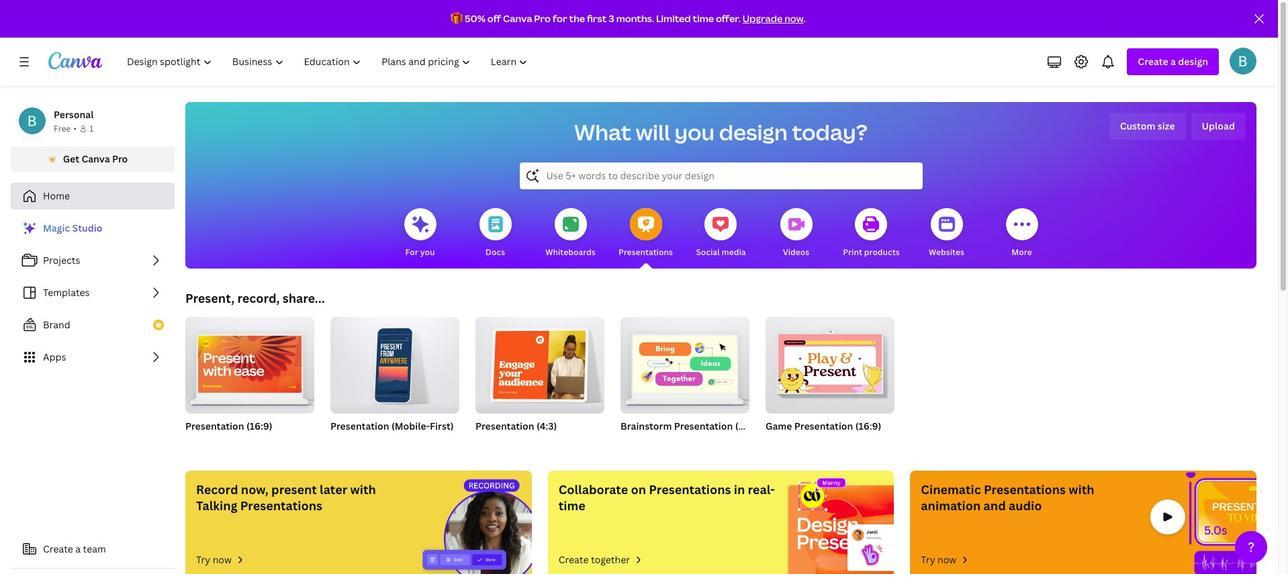 Task type: describe. For each thing, give the bounding box(es) containing it.
(4:3)
[[537, 420, 557, 433]]

time inside collaborate on presentations in real- time
[[559, 498, 586, 514]]

for
[[406, 247, 419, 258]]

more button
[[1006, 199, 1039, 269]]

free
[[54, 123, 71, 134]]

size
[[1158, 120, 1176, 132]]

free •
[[54, 123, 77, 134]]

will
[[636, 118, 671, 146]]

upload button
[[1192, 113, 1246, 140]]

get canva pro
[[63, 153, 128, 165]]

more
[[1012, 247, 1033, 258]]

videos button
[[780, 199, 813, 269]]

create a team
[[43, 543, 106, 556]]

for
[[553, 12, 568, 25]]

home link
[[11, 183, 175, 210]]

collaborate
[[559, 482, 628, 498]]

animation
[[921, 498, 981, 514]]

design inside dropdown button
[[1179, 55, 1209, 68]]

50%
[[465, 12, 486, 25]]

try now for cinematic presentations with animation and audio
[[921, 554, 957, 566]]

docs button
[[479, 199, 512, 269]]

team
[[83, 543, 106, 556]]

.
[[804, 12, 806, 25]]

videos
[[783, 247, 810, 258]]

what
[[575, 118, 632, 146]]

products
[[865, 247, 900, 258]]

3
[[609, 12, 615, 25]]

projects link
[[11, 247, 175, 274]]

record,
[[237, 290, 280, 306]]

try now for record now, present later with talking presentations
[[196, 554, 232, 566]]

studio
[[72, 222, 102, 235]]

presentation (16:9)
[[185, 420, 273, 433]]

try for record now, present later with talking presentations
[[196, 554, 211, 566]]

on
[[631, 482, 647, 498]]

collaborate on presentations in real- time
[[559, 482, 775, 514]]

now for record now, present later with talking presentations
[[213, 554, 232, 566]]

personal
[[54, 108, 94, 121]]

apps link
[[11, 344, 175, 371]]

a for team
[[75, 543, 81, 556]]

presentation for presentation (16:9)
[[185, 420, 244, 433]]

social
[[696, 247, 720, 258]]

game
[[766, 420, 793, 433]]

presentation (4:3) group
[[476, 312, 605, 450]]

and
[[984, 498, 1006, 514]]

create a design button
[[1128, 48, 1220, 75]]

today?
[[793, 118, 868, 146]]

magic studio link
[[11, 215, 175, 242]]

with inside cinematic presentations with animation and audio
[[1069, 482, 1095, 498]]

cinematic presentations with animation and audio
[[921, 482, 1095, 514]]

try for cinematic presentations with animation and audio
[[921, 554, 936, 566]]

1 group from the left
[[185, 312, 314, 414]]

present,
[[185, 290, 235, 306]]

0 vertical spatial pro
[[534, 12, 551, 25]]

magic
[[43, 222, 70, 235]]

print
[[844, 247, 863, 258]]

1 horizontal spatial now
[[785, 12, 804, 25]]

custom size
[[1121, 120, 1176, 132]]

game presentation (16:9) group
[[766, 312, 895, 450]]

presentations inside collaborate on presentations in real- time
[[649, 482, 731, 498]]

what will you design today?
[[575, 118, 868, 146]]

custom
[[1121, 120, 1156, 132]]

print products button
[[844, 199, 900, 269]]

upgrade
[[743, 12, 783, 25]]

top level navigation element
[[118, 48, 540, 75]]

websites button
[[929, 199, 965, 269]]

1 (16:9) from the left
[[247, 420, 273, 433]]

presentations inside cinematic presentations with animation and audio
[[984, 482, 1066, 498]]

months.
[[617, 12, 655, 25]]

offer.
[[716, 12, 741, 25]]

for you button
[[404, 199, 436, 269]]

you inside "button"
[[420, 247, 435, 258]]

presentation for presentation (4:3)
[[476, 420, 535, 433]]

create a team button
[[11, 536, 175, 563]]

upgrade now button
[[743, 12, 804, 25]]

brand
[[43, 319, 70, 331]]

5 presentation from the left
[[795, 420, 854, 433]]

record now, present later with talking presentations
[[196, 482, 376, 514]]

limited
[[656, 12, 691, 25]]

websites
[[929, 247, 965, 258]]

social media
[[696, 247, 746, 258]]



Task type: locate. For each thing, give the bounding box(es) containing it.
1 horizontal spatial canva
[[503, 12, 533, 25]]

2 try now from the left
[[921, 554, 957, 566]]

5 group from the left
[[766, 312, 895, 414]]

create a design
[[1139, 55, 1209, 68]]

presentation (4:3)
[[476, 420, 557, 433]]

now down animation
[[938, 554, 957, 566]]

1 horizontal spatial you
[[675, 118, 715, 146]]

first)
[[430, 420, 454, 433]]

canva right off
[[503, 12, 533, 25]]

design up "search" search field
[[719, 118, 788, 146]]

3 (16:9) from the left
[[856, 420, 882, 433]]

create up "custom size"
[[1139, 55, 1169, 68]]

with right later
[[350, 482, 376, 498]]

1 vertical spatial a
[[75, 543, 81, 556]]

presentations
[[619, 247, 673, 258], [649, 482, 731, 498], [984, 482, 1066, 498], [240, 498, 323, 514]]

(mobile-
[[392, 420, 430, 433]]

4 group from the left
[[621, 312, 750, 414]]

1 try now from the left
[[196, 554, 232, 566]]

0 vertical spatial you
[[675, 118, 715, 146]]

0 horizontal spatial time
[[559, 498, 586, 514]]

whiteboards button
[[546, 199, 596, 269]]

whiteboards
[[546, 247, 596, 258]]

design left brad klo icon
[[1179, 55, 1209, 68]]

canva
[[503, 12, 533, 25], [82, 153, 110, 165]]

group for presentation (mobile-first)
[[331, 312, 460, 414]]

create inside button
[[43, 543, 73, 556]]

0 horizontal spatial a
[[75, 543, 81, 556]]

a up "size"
[[1171, 55, 1177, 68]]

now,
[[241, 482, 269, 498]]

(16:9)
[[247, 420, 273, 433], [736, 420, 762, 433], [856, 420, 882, 433]]

present, record, share...
[[185, 290, 325, 306]]

presentation up record
[[185, 420, 244, 433]]

1 horizontal spatial a
[[1171, 55, 1177, 68]]

time left offer.
[[693, 12, 714, 25]]

0 vertical spatial design
[[1179, 55, 1209, 68]]

0 horizontal spatial try now
[[196, 554, 232, 566]]

a inside dropdown button
[[1171, 55, 1177, 68]]

you right "will"
[[675, 118, 715, 146]]

brad klo image
[[1230, 48, 1257, 75]]

1 horizontal spatial try
[[921, 554, 936, 566]]

create left together
[[559, 554, 589, 566]]

share...
[[283, 290, 325, 306]]

canva inside button
[[82, 153, 110, 165]]

create inside dropdown button
[[1139, 55, 1169, 68]]

1 horizontal spatial pro
[[534, 12, 551, 25]]

time up create together
[[559, 498, 586, 514]]

create for create together
[[559, 554, 589, 566]]

0 horizontal spatial you
[[420, 247, 435, 258]]

presentations inside the record now, present later with talking presentations
[[240, 498, 323, 514]]

record
[[196, 482, 238, 498]]

time
[[693, 12, 714, 25], [559, 498, 586, 514]]

group up game presentation (16:9)
[[766, 312, 895, 414]]

•
[[73, 123, 77, 134]]

list
[[11, 215, 175, 371]]

1 presentation from the left
[[185, 420, 244, 433]]

1 horizontal spatial (16:9)
[[736, 420, 762, 433]]

apps
[[43, 351, 66, 364]]

4 presentation from the left
[[674, 420, 733, 433]]

3 presentation from the left
[[476, 420, 535, 433]]

0 horizontal spatial (16:9)
[[247, 420, 273, 433]]

0 horizontal spatial canva
[[82, 153, 110, 165]]

create together
[[559, 554, 630, 566]]

brand link
[[11, 312, 175, 339]]

group
[[185, 312, 314, 414], [331, 312, 460, 414], [476, 312, 605, 414], [621, 312, 750, 414], [766, 312, 895, 414]]

the
[[569, 12, 585, 25]]

with inside the record now, present later with talking presentations
[[350, 482, 376, 498]]

brainstorm presentation (16:9) group
[[621, 312, 762, 450]]

1 vertical spatial canva
[[82, 153, 110, 165]]

try down the talking
[[196, 554, 211, 566]]

1 with from the left
[[350, 482, 376, 498]]

a for design
[[1171, 55, 1177, 68]]

later
[[320, 482, 348, 498]]

0 vertical spatial canva
[[503, 12, 533, 25]]

0 vertical spatial a
[[1171, 55, 1177, 68]]

0 horizontal spatial with
[[350, 482, 376, 498]]

create
[[1139, 55, 1169, 68], [43, 543, 73, 556], [559, 554, 589, 566]]

0 horizontal spatial design
[[719, 118, 788, 146]]

cinematic
[[921, 482, 982, 498]]

create left team
[[43, 543, 73, 556]]

1 horizontal spatial create
[[559, 554, 589, 566]]

🎁
[[451, 12, 463, 25]]

group for game presentation (16:9)
[[766, 312, 895, 414]]

canva right the get
[[82, 153, 110, 165]]

2 (16:9) from the left
[[736, 420, 762, 433]]

now down the talking
[[213, 554, 232, 566]]

presentation
[[185, 420, 244, 433], [331, 420, 389, 433], [476, 420, 535, 433], [674, 420, 733, 433], [795, 420, 854, 433]]

design
[[1179, 55, 1209, 68], [719, 118, 788, 146]]

group up presentation (mobile-first)
[[331, 312, 460, 414]]

for you
[[406, 247, 435, 258]]

group inside "brainstorm presentation (16:9)" "group"
[[621, 312, 750, 414]]

2 horizontal spatial (16:9)
[[856, 420, 882, 433]]

0 horizontal spatial try
[[196, 554, 211, 566]]

try down animation
[[921, 554, 936, 566]]

present
[[272, 482, 317, 498]]

a left team
[[75, 543, 81, 556]]

list containing magic studio
[[11, 215, 175, 371]]

2 with from the left
[[1069, 482, 1095, 498]]

presentations button
[[619, 199, 673, 269]]

group up "(4:3)"
[[476, 312, 605, 414]]

create for create a team
[[43, 543, 73, 556]]

1 horizontal spatial with
[[1069, 482, 1095, 498]]

off
[[488, 12, 501, 25]]

presentation (16:9) group
[[185, 312, 314, 450]]

social media button
[[696, 199, 746, 269]]

(16:9) for game presentation (16:9)
[[856, 420, 882, 433]]

in
[[734, 482, 745, 498]]

1 try from the left
[[196, 554, 211, 566]]

0 horizontal spatial create
[[43, 543, 73, 556]]

presentation inside "group"
[[674, 420, 733, 433]]

templates link
[[11, 280, 175, 306]]

1
[[89, 123, 94, 134]]

group for presentation (4:3)
[[476, 312, 605, 414]]

a inside button
[[75, 543, 81, 556]]

brainstorm presentation (16:9)
[[621, 420, 762, 433]]

you
[[675, 118, 715, 146], [420, 247, 435, 258]]

templates
[[43, 286, 90, 299]]

now for cinematic presentations with animation and audio
[[938, 554, 957, 566]]

group up brainstorm presentation (16:9)
[[621, 312, 750, 414]]

brainstorm
[[621, 420, 672, 433]]

presentation left '(mobile-'
[[331, 420, 389, 433]]

docs
[[486, 247, 505, 258]]

presentation right brainstorm
[[674, 420, 733, 433]]

group down present, record, share...
[[185, 312, 314, 414]]

get canva pro button
[[11, 146, 175, 172]]

pro up home link
[[112, 153, 128, 165]]

0 horizontal spatial now
[[213, 554, 232, 566]]

pro left for
[[534, 12, 551, 25]]

1 horizontal spatial design
[[1179, 55, 1209, 68]]

try now
[[196, 554, 232, 566], [921, 554, 957, 566]]

presentation (mobile-first)
[[331, 420, 454, 433]]

audio
[[1009, 498, 1043, 514]]

presentation left "(4:3)"
[[476, 420, 535, 433]]

try now down animation
[[921, 554, 957, 566]]

0 horizontal spatial pro
[[112, 153, 128, 165]]

presentation for presentation (mobile-first)
[[331, 420, 389, 433]]

None search field
[[520, 163, 923, 189]]

2 horizontal spatial create
[[1139, 55, 1169, 68]]

1 horizontal spatial time
[[693, 12, 714, 25]]

2 horizontal spatial now
[[938, 554, 957, 566]]

magic studio
[[43, 222, 102, 235]]

Search search field
[[547, 163, 896, 189]]

home
[[43, 189, 70, 202]]

now right upgrade
[[785, 12, 804, 25]]

now
[[785, 12, 804, 25], [213, 554, 232, 566], [938, 554, 957, 566]]

3 group from the left
[[476, 312, 605, 414]]

(16:9) for brainstorm presentation (16:9)
[[736, 420, 762, 433]]

get
[[63, 153, 79, 165]]

with right audio
[[1069, 482, 1095, 498]]

1 vertical spatial pro
[[112, 153, 128, 165]]

2 presentation from the left
[[331, 420, 389, 433]]

media
[[722, 247, 746, 258]]

1 vertical spatial you
[[420, 247, 435, 258]]

first
[[587, 12, 607, 25]]

print products
[[844, 247, 900, 258]]

projects
[[43, 254, 80, 267]]

2 group from the left
[[331, 312, 460, 414]]

custom size button
[[1110, 113, 1186, 140]]

1 vertical spatial design
[[719, 118, 788, 146]]

create for create a design
[[1139, 55, 1169, 68]]

🎁 50% off canva pro for the first 3 months. limited time offer. upgrade now .
[[451, 12, 806, 25]]

pro inside get canva pro button
[[112, 153, 128, 165]]

(16:9) inside "group"
[[736, 420, 762, 433]]

presentation (mobile-first) group
[[331, 312, 460, 450]]

presentation right game
[[795, 420, 854, 433]]

1 vertical spatial time
[[559, 498, 586, 514]]

a
[[1171, 55, 1177, 68], [75, 543, 81, 556]]

upload
[[1203, 120, 1236, 132]]

try now down the talking
[[196, 554, 232, 566]]

1 horizontal spatial try now
[[921, 554, 957, 566]]

0 vertical spatial time
[[693, 12, 714, 25]]

pro
[[534, 12, 551, 25], [112, 153, 128, 165]]

you right for
[[420, 247, 435, 258]]

together
[[591, 554, 630, 566]]

game presentation (16:9)
[[766, 420, 882, 433]]

talking
[[196, 498, 238, 514]]

try
[[196, 554, 211, 566], [921, 554, 936, 566]]

2 try from the left
[[921, 554, 936, 566]]



Task type: vqa. For each thing, say whether or not it's contained in the screenshot.
efficiency.
no



